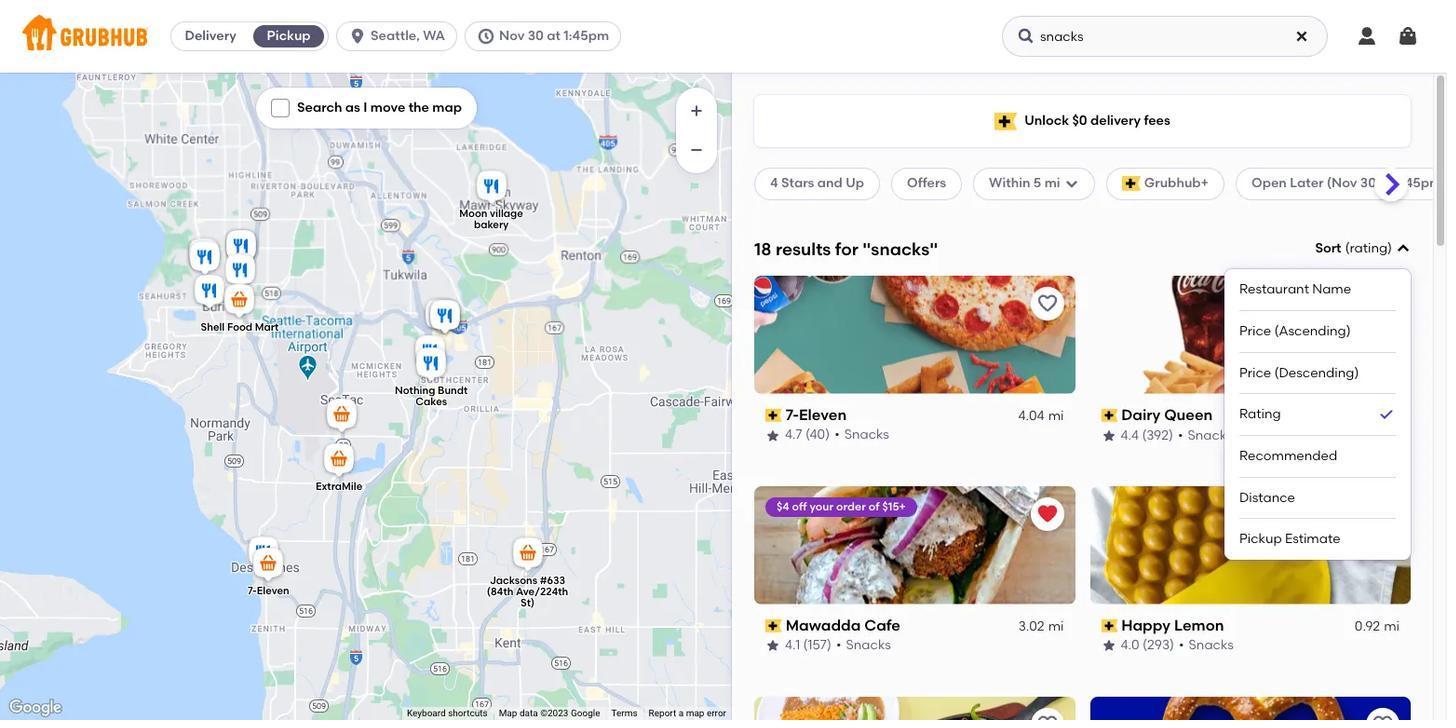 Task type: vqa. For each thing, say whether or not it's contained in the screenshot.


Task type: describe. For each thing, give the bounding box(es) containing it.
(392)
[[1143, 427, 1174, 443]]

(40)
[[806, 427, 830, 443]]

4 stars and up
[[771, 175, 865, 191]]

5
[[1034, 175, 1042, 191]]

save this restaurant image for 7-eleven
[[1037, 292, 1059, 315]]

mart
[[255, 321, 279, 333]]

price for price (ascending)
[[1240, 323, 1272, 339]]

subscription pass image for mawadda cafe
[[766, 620, 782, 633]]

star icon image for mawadda cafe
[[766, 639, 781, 654]]

$4
[[777, 500, 790, 513]]

jacksons #633 (84th ave/224th st)
[[487, 574, 569, 609]]

moon village bakery image
[[473, 167, 511, 208]]

3.02
[[1019, 619, 1045, 635]]

main navigation navigation
[[0, 0, 1448, 73]]

pickup for pickup
[[267, 28, 311, 44]]

distance
[[1240, 490, 1296, 506]]

delivery button
[[172, 21, 250, 51]]

svg image inside seattle, wa button
[[349, 27, 367, 46]]

4.4 (392)
[[1121, 427, 1174, 443]]

within
[[990, 175, 1031, 191]]

keyboard shortcuts button
[[407, 707, 488, 720]]

data
[[520, 708, 538, 718]]

price (descending)
[[1240, 365, 1360, 381]]

ave/224th
[[516, 585, 569, 597]]

4.1
[[785, 638, 801, 653]]

pickup button
[[250, 21, 328, 51]]

delivery
[[185, 28, 236, 44]]

search
[[297, 100, 342, 116]]

antojitos michalisco 1st ave image
[[223, 227, 260, 268]]

price (ascending)
[[1240, 323, 1352, 339]]

star icon image for happy lemon
[[1102, 639, 1117, 654]]

queen
[[1165, 406, 1214, 424]]

©2023
[[541, 708, 569, 718]]

• snacks for cafe
[[837, 638, 891, 653]]

subscription pass image for happy lemon
[[1102, 620, 1118, 633]]

order
[[837, 500, 866, 513]]

stars
[[782, 175, 815, 191]]

• snacks for lemon
[[1180, 638, 1234, 653]]

of
[[869, 500, 880, 513]]

check icon image
[[1378, 405, 1397, 424]]

tacos el hass logo image
[[755, 697, 1076, 720]]

offers
[[908, 175, 947, 191]]

report a map error link
[[649, 708, 727, 718]]

eleven inside map region
[[257, 585, 290, 597]]

Search for food, convenience, alcohol... search field
[[1003, 16, 1329, 57]]

report a map error
[[649, 708, 727, 718]]

4.04
[[1019, 408, 1045, 424]]

snacks for lemon
[[1189, 638, 1234, 653]]

unlock
[[1025, 113, 1070, 128]]

results
[[776, 238, 832, 260]]

dairy queen logo image
[[1091, 276, 1412, 394]]

nothing
[[395, 384, 436, 396]]

sea tac marathon image
[[323, 396, 361, 437]]

1 horizontal spatial 7-eleven
[[786, 406, 847, 424]]

subscription pass image
[[766, 409, 782, 422]]

0.92
[[1356, 619, 1381, 635]]

delivery
[[1091, 113, 1141, 128]]

jacksons #633 (84th ave/224th st) image
[[510, 534, 547, 575]]

• snacks for eleven
[[835, 427, 890, 443]]

snacks for cafe
[[846, 638, 891, 653]]

)
[[1388, 240, 1393, 256]]

(
[[1346, 240, 1351, 256]]

4.04 mi
[[1019, 408, 1065, 424]]

star icon image for 7-eleven
[[766, 428, 781, 443]]

18
[[755, 238, 772, 260]]

4.0
[[1121, 638, 1140, 653]]

restaurant
[[1240, 282, 1310, 298]]

fees
[[1145, 113, 1171, 128]]

happy lemon image
[[412, 332, 449, 373]]

happy lemon
[[1122, 617, 1225, 634]]

4.1 (157)
[[785, 638, 832, 653]]

4.7
[[785, 427, 803, 443]]

svg image inside 'nov 30 at 1:45pm' button
[[477, 27, 496, 46]]

7-eleven inside map region
[[248, 585, 290, 597]]

seattle, wa
[[371, 28, 445, 44]]

• for queen
[[1179, 427, 1184, 443]]

mawadda cafe logo image
[[755, 486, 1076, 604]]

ronnie's market image
[[191, 272, 228, 313]]

recommended
[[1240, 448, 1338, 464]]

mi for 7-eleven
[[1049, 408, 1065, 424]]

price for price (descending)
[[1240, 365, 1272, 381]]

4.7 (40)
[[785, 427, 830, 443]]

mi right 5
[[1045, 175, 1061, 191]]

i
[[364, 100, 368, 116]]

saved restaurant button
[[1031, 497, 1065, 531]]

google
[[571, 708, 601, 718]]

auntie anne's logo image
[[1091, 697, 1412, 720]]

village
[[490, 207, 524, 219]]

mawadda
[[786, 617, 861, 634]]

3.47 mi
[[1356, 408, 1400, 424]]

nov 30 at 1:45pm
[[499, 28, 609, 44]]

save this restaurant image for dairy queen
[[1373, 292, 1395, 315]]

search as i move the map
[[297, 100, 462, 116]]

report
[[649, 708, 677, 718]]

(157)
[[804, 638, 832, 653]]

the
[[409, 100, 430, 116]]

3.47
[[1356, 408, 1381, 424]]

moon
[[460, 207, 488, 219]]

#633
[[540, 574, 566, 586]]

unlock $0 delivery fees
[[1025, 113, 1171, 128]]

save this restaurant button for dairy queen
[[1367, 287, 1400, 320]]

pickup for pickup estimate
[[1240, 531, 1283, 547]]

0 horizontal spatial map
[[433, 100, 462, 116]]

wa
[[423, 28, 445, 44]]

star icon image for dairy queen
[[1102, 428, 1117, 443]]

name
[[1313, 282, 1352, 298]]

estimate
[[1286, 531, 1341, 547]]

bundt
[[438, 384, 468, 396]]

30 inside button
[[528, 28, 544, 44]]

mawadda cafe image
[[223, 227, 260, 268]]



Task type: locate. For each thing, give the bounding box(es) containing it.
1 vertical spatial pickup
[[1240, 531, 1283, 547]]

save this restaurant button
[[1031, 287, 1065, 320], [1367, 287, 1400, 320], [1367, 497, 1400, 531], [1031, 708, 1065, 720], [1367, 708, 1400, 720]]

save this restaurant button for happy lemon
[[1367, 497, 1400, 531]]

1:45pm
[[564, 28, 609, 44]]

saved restaurant image
[[1037, 503, 1059, 525]]

1 horizontal spatial 30
[[1361, 175, 1377, 191]]

move
[[371, 100, 406, 116]]

none field containing sort
[[1225, 239, 1412, 560]]

nothing bundt cakes image
[[413, 344, 450, 385]]

4
[[771, 175, 779, 191]]

star icon image left 4.0
[[1102, 639, 1117, 654]]

extramile
[[316, 481, 363, 493]]

star icon image left 4.4
[[1102, 428, 1117, 443]]

subscription pass image left dairy
[[1102, 409, 1118, 422]]

30 right nov
[[528, 28, 544, 44]]

svg image left seattle,
[[349, 27, 367, 46]]

7-eleven logo image
[[755, 276, 1076, 394]]

save this restaurant image for happy lemon
[[1373, 503, 1395, 525]]

1 horizontal spatial pickup
[[1240, 531, 1283, 547]]

grubhub plus flag logo image left grubhub+
[[1122, 177, 1141, 191]]

within 5 mi
[[990, 175, 1061, 191]]

0 vertical spatial map
[[433, 100, 462, 116]]

• down mawadda cafe
[[837, 638, 842, 653]]

a
[[679, 708, 684, 718]]

1 vertical spatial eleven
[[257, 585, 290, 597]]

price up rating
[[1240, 365, 1272, 381]]

subscription pass image left happy
[[1102, 620, 1118, 633]]

moon village bakery
[[460, 207, 524, 230]]

(descending)
[[1275, 365, 1360, 381]]

save this restaurant image
[[1037, 292, 1059, 315], [1373, 292, 1395, 315], [1373, 503, 1395, 525], [1037, 713, 1059, 720], [1373, 713, 1395, 720]]

map region
[[0, 0, 928, 720]]

subscription pass image for dairy queen
[[1102, 409, 1118, 422]]

1 vertical spatial 30
[[1361, 175, 1377, 191]]

eleven down "marina market & deli" icon
[[257, 585, 290, 597]]

1 vertical spatial 7-
[[248, 585, 257, 597]]

(nov
[[1328, 175, 1358, 191]]

1 horizontal spatial 7-
[[786, 406, 799, 424]]

mi right 3.47
[[1385, 408, 1400, 424]]

and
[[818, 175, 843, 191]]

subscription pass image
[[1102, 409, 1118, 422], [766, 620, 782, 633], [1102, 620, 1118, 633]]

• snacks down lemon
[[1180, 638, 1234, 653]]

7-
[[786, 406, 799, 424], [248, 585, 257, 597]]

0 vertical spatial 30
[[528, 28, 544, 44]]

0 horizontal spatial at
[[547, 28, 561, 44]]

•
[[835, 427, 840, 443], [1179, 427, 1184, 443], [837, 638, 842, 653], [1180, 638, 1185, 653]]

nov 30 at 1:45pm button
[[465, 21, 629, 51]]

svg image
[[349, 27, 367, 46], [1018, 27, 1036, 46]]

sort
[[1316, 240, 1342, 256]]

grubhub plus flag logo image left unlock at the right
[[995, 112, 1018, 130]]

svg image inside field
[[1397, 241, 1412, 256]]

snacks for eleven
[[845, 427, 890, 443]]

mi right 4.04
[[1049, 408, 1065, 424]]

nothing bundt cakes
[[395, 384, 468, 408]]

0 horizontal spatial 7-
[[248, 585, 257, 597]]

tacos el hass image
[[186, 238, 224, 279]]

7-eleven up "(40)"
[[786, 406, 847, 424]]

shell
[[201, 321, 225, 333]]

seattle, wa button
[[336, 21, 465, 51]]

list box inside field
[[1240, 270, 1397, 560]]

1 vertical spatial grubhub plus flag logo image
[[1122, 177, 1141, 191]]

"snacks"
[[863, 238, 939, 260]]

your
[[810, 500, 834, 513]]

up
[[846, 175, 865, 191]]

7 eleven image
[[250, 545, 287, 586]]

happy lemon logo image
[[1091, 486, 1412, 604]]

snacks right "(40)"
[[845, 427, 890, 443]]

7-eleven down "marina market & deli" icon
[[248, 585, 290, 597]]

snacks for queen
[[1188, 427, 1233, 443]]

shell food mart image
[[221, 281, 258, 322]]

0 horizontal spatial pickup
[[267, 28, 311, 44]]

1 horizontal spatial eleven
[[799, 406, 847, 424]]

0 horizontal spatial grubhub plus flag logo image
[[995, 112, 1018, 130]]

eleven up "(40)"
[[799, 406, 847, 424]]

snacks down lemon
[[1189, 638, 1234, 653]]

royce' washington - westfield southcenter mall image
[[427, 297, 464, 338]]

snacks
[[845, 427, 890, 443], [1188, 427, 1233, 443], [846, 638, 891, 653], [1189, 638, 1234, 653]]

jamba image
[[422, 296, 459, 337]]

pickup down "distance"
[[1240, 531, 1283, 547]]

keyboard shortcuts
[[407, 708, 488, 718]]

• snacks right "(40)"
[[835, 427, 890, 443]]

pickup inside button
[[267, 28, 311, 44]]

• snacks down cafe
[[837, 638, 891, 653]]

18 results for "snacks"
[[755, 238, 939, 260]]

rating option
[[1240, 394, 1397, 436]]

later
[[1291, 175, 1325, 191]]

• down queen at the right
[[1179, 427, 1184, 443]]

at left '1:45pm)'
[[1380, 175, 1394, 191]]

list box containing restaurant name
[[1240, 270, 1397, 560]]

list box
[[1240, 270, 1397, 560]]

4.0 (293)
[[1121, 638, 1175, 653]]

mi for mawadda cafe
[[1049, 619, 1065, 635]]

0 vertical spatial pickup
[[267, 28, 311, 44]]

1 horizontal spatial at
[[1380, 175, 1394, 191]]

at left 1:45pm
[[547, 28, 561, 44]]

0 horizontal spatial eleven
[[257, 585, 290, 597]]

star icon image down subscription pass image
[[766, 428, 781, 443]]

map data ©2023 google
[[499, 708, 601, 718]]

4.4
[[1121, 427, 1140, 443]]

price down restaurant
[[1240, 323, 1272, 339]]

mi for dairy queen
[[1385, 408, 1400, 424]]

nov
[[499, 28, 525, 44]]

save this restaurant button for 7-eleven
[[1031, 287, 1065, 320]]

pierro bakery image
[[222, 251, 259, 292]]

mi right 0.92
[[1385, 619, 1400, 635]]

st)
[[521, 596, 535, 609]]

0 vertical spatial price
[[1240, 323, 1272, 339]]

grubhub plus flag logo image for grubhub+
[[1122, 177, 1141, 191]]

1 price from the top
[[1240, 323, 1272, 339]]

7- inside map region
[[248, 585, 257, 597]]

0 vertical spatial eleven
[[799, 406, 847, 424]]

plus icon image
[[688, 102, 706, 120]]

0 horizontal spatial 7-eleven
[[248, 585, 290, 597]]

None field
[[1225, 239, 1412, 560]]

at
[[547, 28, 561, 44], [1380, 175, 1394, 191]]

dairy queen
[[1122, 406, 1214, 424]]

1 horizontal spatial svg image
[[1018, 27, 1036, 46]]

seattle,
[[371, 28, 420, 44]]

eleven
[[799, 406, 847, 424], [257, 585, 290, 597]]

open later (nov 30 at 1:45pm)
[[1252, 175, 1447, 191]]

• down happy lemon
[[1180, 638, 1185, 653]]

0 vertical spatial 7-
[[786, 406, 799, 424]]

pickup inside field
[[1240, 531, 1283, 547]]

1:45pm)
[[1397, 175, 1447, 191]]

happy
[[1122, 617, 1171, 634]]

• snacks down queen at the right
[[1179, 427, 1233, 443]]

snacks down queen at the right
[[1188, 427, 1233, 443]]

extramile image
[[321, 440, 358, 481]]

1 horizontal spatial grubhub plus flag logo image
[[1122, 177, 1141, 191]]

1 vertical spatial at
[[1380, 175, 1394, 191]]

map right the
[[433, 100, 462, 116]]

star icon image left 4.1
[[766, 639, 781, 654]]

0 horizontal spatial 30
[[528, 28, 544, 44]]

$0
[[1073, 113, 1088, 128]]

mi for happy lemon
[[1385, 619, 1400, 635]]

bakery
[[474, 218, 509, 230]]

auntie anne's image
[[427, 297, 464, 338]]

shortcuts
[[448, 708, 488, 718]]

dairy
[[1122, 406, 1161, 424]]

pickup estimate
[[1240, 531, 1341, 547]]

2 price from the top
[[1240, 365, 1272, 381]]

0 vertical spatial grubhub plus flag logo image
[[995, 112, 1018, 130]]

dairy queen image
[[185, 235, 223, 276]]

3.02 mi
[[1019, 619, 1065, 635]]

0 horizontal spatial svg image
[[349, 27, 367, 46]]

pickup up search
[[267, 28, 311, 44]]

cafe
[[865, 617, 901, 634]]

2 svg image from the left
[[1018, 27, 1036, 46]]

at inside button
[[547, 28, 561, 44]]

grubhub plus flag logo image
[[995, 112, 1018, 130], [1122, 177, 1141, 191]]

cakes
[[416, 396, 447, 408]]

keyboard
[[407, 708, 446, 718]]

(293)
[[1143, 638, 1175, 653]]

open
[[1252, 175, 1288, 191]]

mawadda cafe
[[786, 617, 901, 634]]

• right "(40)"
[[835, 427, 840, 443]]

$15+
[[883, 500, 906, 513]]

1 vertical spatial map
[[686, 708, 705, 718]]

$4 off your order of $15+
[[777, 500, 906, 513]]

star icon image
[[766, 428, 781, 443], [1102, 428, 1117, 443], [766, 639, 781, 654], [1102, 639, 1117, 654]]

0.92 mi
[[1356, 619, 1400, 635]]

1 svg image from the left
[[349, 27, 367, 46]]

minus icon image
[[688, 141, 706, 159]]

• for lemon
[[1180, 638, 1185, 653]]

map right a
[[686, 708, 705, 718]]

• for eleven
[[835, 427, 840, 443]]

rating
[[1240, 407, 1282, 422]]

off
[[793, 500, 808, 513]]

0 vertical spatial at
[[547, 28, 561, 44]]

(84th
[[487, 585, 514, 597]]

for
[[836, 238, 859, 260]]

grubhub+
[[1145, 175, 1209, 191]]

7- down "marina market & deli" icon
[[248, 585, 257, 597]]

7- right subscription pass image
[[786, 406, 799, 424]]

subscription pass image left mawadda
[[766, 620, 782, 633]]

svg image
[[1357, 25, 1379, 48], [1398, 25, 1420, 48], [477, 27, 496, 46], [1295, 29, 1310, 44], [275, 103, 286, 114], [1065, 177, 1080, 191], [1397, 241, 1412, 256]]

svg image up unlock at the right
[[1018, 27, 1036, 46]]

google image
[[5, 696, 66, 720]]

marina market & deli image
[[245, 533, 282, 574]]

grubhub plus flag logo image for unlock $0 delivery fees
[[995, 112, 1018, 130]]

rating
[[1351, 240, 1388, 256]]

shell food mart
[[201, 321, 279, 333]]

1 horizontal spatial map
[[686, 708, 705, 718]]

snacks down cafe
[[846, 638, 891, 653]]

terms
[[612, 708, 638, 718]]

lemon
[[1175, 617, 1225, 634]]

food
[[227, 321, 253, 333]]

restaurant name
[[1240, 282, 1352, 298]]

0 vertical spatial 7-eleven
[[786, 406, 847, 424]]

7-eleven
[[786, 406, 847, 424], [248, 585, 290, 597]]

price
[[1240, 323, 1272, 339], [1240, 365, 1272, 381]]

mi right the 3.02
[[1049, 619, 1065, 635]]

1 vertical spatial 7-eleven
[[248, 585, 290, 597]]

• for cafe
[[837, 638, 842, 653]]

1 vertical spatial price
[[1240, 365, 1272, 381]]

• snacks for queen
[[1179, 427, 1233, 443]]

30 right (nov at the right of page
[[1361, 175, 1377, 191]]



